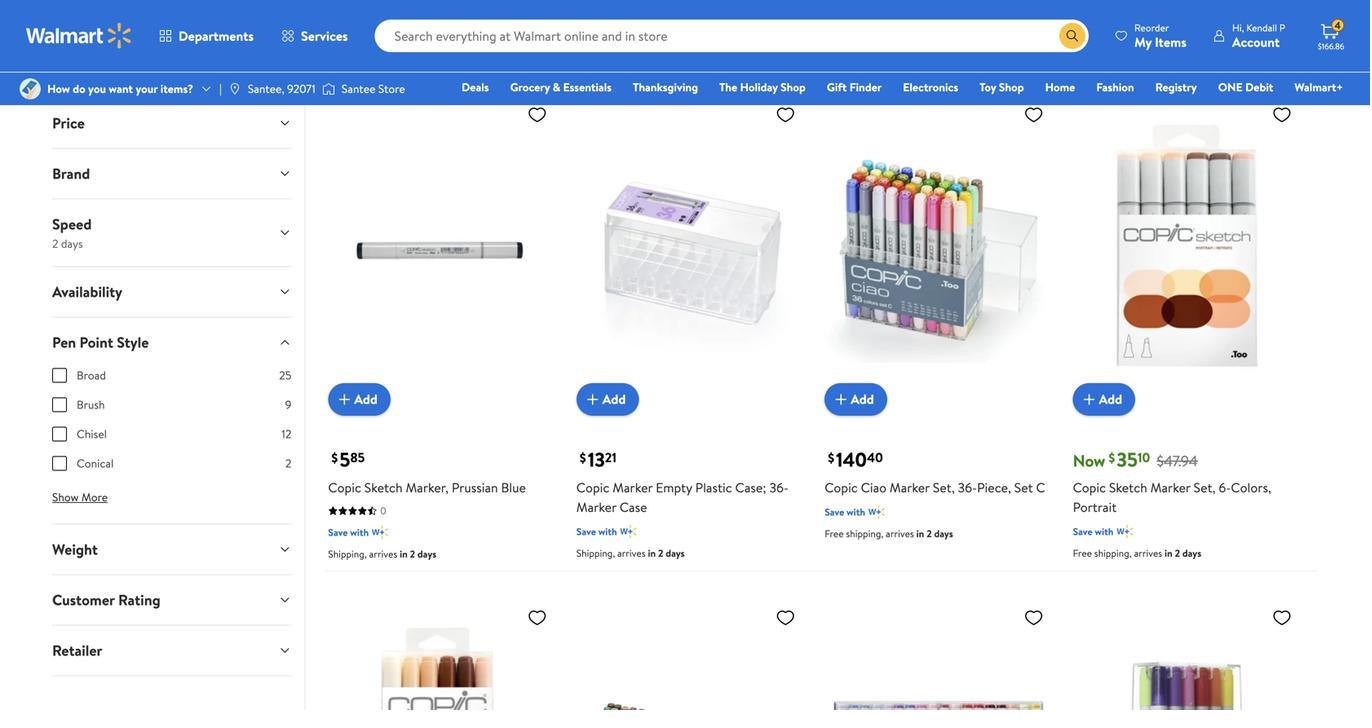 Task type: describe. For each thing, give the bounding box(es) containing it.
price button
[[39, 98, 305, 148]]

$ for 5
[[331, 449, 338, 467]]

2 down copic ciao marker set, 36-piece, set c
[[927, 527, 932, 541]]

2 down copic marker empty plastic case; 36- marker case
[[658, 546, 663, 560]]

items?
[[160, 81, 193, 97]]

reorder
[[1135, 21, 1169, 35]]

2 shop from the left
[[999, 79, 1024, 95]]

pen point style button
[[39, 317, 305, 367]]

save with for 140
[[825, 505, 865, 519]]

toy shop
[[980, 79, 1024, 95]]

copic for 5
[[328, 479, 361, 497]]

25
[[279, 367, 292, 383]]

gift
[[827, 79, 847, 95]]

save with for $47.94
[[1073, 525, 1114, 539]]

save with up shipping, arrives in 3+ days
[[328, 23, 369, 36]]

hi, kendall p account
[[1232, 21, 1285, 51]]

walmart+
[[1295, 79, 1343, 95]]

electronics link
[[896, 78, 966, 96]]

copic sketch marker, prussian blue image
[[328, 98, 554, 403]]

marker,
[[406, 479, 449, 497]]

kendall
[[1247, 21, 1277, 35]]

ciao
[[861, 479, 887, 497]]

&
[[553, 79, 560, 95]]

1 sketch from the left
[[364, 479, 403, 497]]

retailer tab
[[39, 626, 305, 675]]

price tab
[[39, 98, 305, 148]]

p
[[1280, 21, 1285, 35]]

weight button
[[39, 525, 305, 574]]

save with down $ 5 85
[[328, 526, 369, 539]]

add to favorites list, copic marker empty plastic case; 36-marker case image
[[776, 105, 795, 125]]

retailer button
[[39, 626, 305, 675]]

save for $47.94
[[1073, 525, 1093, 539]]

arrives down now $ 35 10 $47.94 copic sketch marker set, 6-colors, portrait
[[1134, 546, 1162, 560]]

deals
[[462, 79, 489, 95]]

add for 140
[[851, 390, 874, 408]]

departments button
[[145, 16, 268, 55]]

add for 5
[[354, 390, 378, 408]]

add button for 140
[[825, 383, 887, 416]]

piece,
[[977, 479, 1011, 497]]

one
[[1218, 79, 1243, 95]]

$47.94
[[1157, 451, 1198, 471]]

you
[[88, 81, 106, 97]]

shipping, for $47.94
[[1094, 546, 1132, 560]]

your
[[136, 81, 158, 97]]

copic inside now $ 35 10 $47.94 copic sketch marker set, 6-colors, portrait
[[1073, 479, 1106, 497]]

copic for 13
[[576, 479, 610, 497]]

free for 140
[[825, 527, 844, 541]]

marker right ciao
[[890, 479, 930, 497]]

save for 13
[[576, 525, 596, 539]]

$ for 13
[[580, 449, 586, 467]]

one debit link
[[1211, 78, 1281, 96]]

 image for how do you want your items?
[[20, 78, 41, 100]]

search icon image
[[1066, 29, 1079, 42]]

broad
[[77, 367, 106, 383]]

copic ciao marker set, 6-colors, portrait image
[[328, 601, 554, 710]]

conical
[[77, 455, 114, 471]]

want
[[109, 81, 133, 97]]

how
[[47, 81, 70, 97]]

21
[[605, 448, 617, 466]]

show more
[[52, 489, 108, 505]]

style
[[117, 332, 149, 352]]

brand
[[52, 163, 90, 184]]

add to favorites list, copic ciao marker set, 36-piece, set c image
[[1024, 105, 1044, 125]]

my
[[1135, 33, 1152, 51]]

3+
[[410, 44, 421, 58]]

gift finder link
[[820, 78, 889, 96]]

finder
[[850, 79, 882, 95]]

3 add to cart image from the left
[[1080, 390, 1099, 409]]

pen point style
[[52, 332, 149, 352]]

case;
[[735, 479, 766, 497]]

free shipping, arrives in 2 days for $47.94
[[1073, 546, 1202, 560]]

$ for 140
[[828, 449, 835, 467]]

speed 2 days
[[52, 214, 92, 251]]

departments
[[179, 27, 254, 45]]

0
[[380, 504, 386, 518]]

marker up case
[[613, 479, 653, 497]]

add button for 13
[[576, 383, 639, 416]]

in left 3+
[[400, 44, 408, 58]]

santee,
[[248, 81, 284, 97]]

now $ 35 10 $47.94 copic sketch marker set, 6-colors, portrait
[[1073, 446, 1271, 516]]

electronics
[[903, 79, 959, 95]]

add button for 5
[[328, 383, 391, 416]]

holiday
[[740, 79, 778, 95]]

marker inside now $ 35 10 $47.94 copic sketch marker set, 6-colors, portrait
[[1151, 479, 1191, 497]]

$ 13 21
[[580, 446, 617, 473]]

with up shipping, arrives in 3+ days
[[350, 23, 369, 36]]

2 down copic sketch marker, prussian blue
[[410, 547, 415, 561]]

Search search field
[[375, 20, 1089, 52]]

fashion link
[[1089, 78, 1142, 96]]

santee store
[[342, 81, 405, 97]]

days down now $ 35 10 $47.94 copic sketch marker set, 6-colors, portrait
[[1183, 546, 1202, 560]]

one debit
[[1218, 79, 1273, 95]]

add to favorites list, copic sketch marker set, 6-colors, portrait image
[[1272, 105, 1292, 125]]

walmart plus image down case
[[620, 523, 637, 540]]

prussian
[[452, 479, 498, 497]]

add to favorites list, copic classic marker set, 72-piece set, a image
[[776, 607, 795, 628]]

arrives left 3+
[[369, 44, 397, 58]]

pen point style group
[[52, 367, 292, 485]]

c
[[1036, 479, 1046, 497]]

days down copic sketch marker, prussian blue
[[418, 547, 437, 561]]

4
[[1335, 19, 1341, 32]]

arrives down case
[[617, 546, 646, 560]]

thanksgiving link
[[626, 78, 706, 96]]

availability
[[52, 282, 122, 302]]

arrives down 0
[[369, 547, 397, 561]]

free shipping, arrives in 2 days for 140
[[825, 527, 953, 541]]

gift finder
[[827, 79, 882, 95]]

grocery & essentials
[[510, 79, 612, 95]]

show
[[52, 489, 79, 505]]

with down $ 5 85
[[350, 526, 369, 539]]

reorder my items
[[1135, 21, 1187, 51]]

9
[[285, 397, 292, 412]]

copic sketch marker, prussian blue
[[328, 479, 526, 497]]

4 add button from the left
[[1073, 383, 1136, 416]]

services button
[[268, 16, 362, 55]]

speed
[[52, 214, 92, 234]]

show more button
[[39, 485, 121, 511]]

availability button
[[39, 267, 305, 317]]

copic sketch marker set, 6-colors, portrait image
[[1073, 98, 1298, 403]]

2 down now $ 35 10 $47.94 copic sketch marker set, 6-colors, portrait
[[1175, 546, 1180, 560]]

in down copic marker empty plastic case; 36- marker case
[[648, 546, 656, 560]]

copic sketch marker set, 72-piece set, b, v2 image
[[825, 601, 1050, 710]]

home
[[1045, 79, 1075, 95]]

1 set, from the left
[[933, 479, 955, 497]]

add to cart image
[[583, 390, 603, 409]]

account
[[1232, 33, 1280, 51]]

save up shipping, arrives in 3+ days
[[328, 23, 348, 36]]

deals link
[[454, 78, 496, 96]]

 image for santee, 92071
[[228, 82, 241, 95]]

shop inside "link"
[[781, 79, 806, 95]]

1 horizontal spatial shipping, arrives in 2 days
[[576, 546, 685, 560]]

copic for 140
[[825, 479, 858, 497]]

days right 3+
[[423, 44, 442, 58]]



Task type: locate. For each thing, give the bounding box(es) containing it.
registry
[[1156, 79, 1197, 95]]

add up 35
[[1099, 390, 1122, 408]]

 image
[[20, 78, 41, 100], [322, 81, 335, 97], [228, 82, 241, 95]]

2 add from the left
[[603, 390, 626, 408]]

shipping, arrives in 2 days down 0
[[328, 547, 437, 561]]

0 horizontal spatial shipping,
[[846, 527, 884, 541]]

toy shop link
[[972, 78, 1031, 96]]

add up 85
[[354, 390, 378, 408]]

0 horizontal spatial free
[[825, 527, 844, 541]]

free shipping, arrives in 2 days down walmart plus icon
[[825, 527, 953, 541]]

shipping, arrives in 2 days down case
[[576, 546, 685, 560]]

now
[[1073, 449, 1106, 472]]

2 inside the pen point style group
[[285, 455, 292, 471]]

Walmart Site-Wide search field
[[375, 20, 1089, 52]]

$ left 5
[[331, 449, 338, 467]]

free shipping, arrives in 2 days down portrait
[[1073, 546, 1202, 560]]

do
[[73, 81, 85, 97]]

add for 13
[[603, 390, 626, 408]]

walmart image
[[26, 23, 132, 49]]

0 vertical spatial free shipping, arrives in 2 days
[[825, 527, 953, 541]]

$ inside $ 13 21
[[580, 449, 586, 467]]

13
[[588, 446, 605, 473]]

save left walmart plus icon
[[825, 505, 844, 519]]

walmart plus image down now $ 35 10 $47.94 copic sketch marker set, 6-colors, portrait
[[1117, 523, 1133, 540]]

2 down 12
[[285, 455, 292, 471]]

shop right toy
[[999, 79, 1024, 95]]

|
[[219, 81, 222, 97]]

copic marker empty plastic case; 36-marker case image
[[576, 98, 802, 403]]

36- inside copic marker empty plastic case; 36- marker case
[[770, 479, 789, 497]]

plastic
[[695, 479, 732, 497]]

brush
[[77, 397, 105, 412]]

sketch
[[364, 479, 403, 497], [1109, 479, 1147, 497]]

copic ciao marker set, 36-piece, set c image
[[825, 98, 1050, 403]]

0 horizontal spatial free shipping, arrives in 2 days
[[825, 527, 953, 541]]

home link
[[1038, 78, 1083, 96]]

shipping, down portrait
[[1094, 546, 1132, 560]]

add to cart image right 9
[[335, 390, 354, 409]]

point
[[80, 332, 113, 352]]

with for 13
[[598, 525, 617, 539]]

0 horizontal spatial sketch
[[364, 479, 403, 497]]

2 copic from the left
[[576, 479, 610, 497]]

2 $ from the left
[[580, 449, 586, 467]]

save down portrait
[[1073, 525, 1093, 539]]

copic up portrait
[[1073, 479, 1106, 497]]

$ inside $ 5 85
[[331, 449, 338, 467]]

save for 140
[[825, 505, 844, 519]]

1 copic from the left
[[328, 479, 361, 497]]

1 horizontal spatial shipping,
[[1094, 546, 1132, 560]]

2
[[52, 235, 58, 251], [285, 455, 292, 471], [927, 527, 932, 541], [658, 546, 663, 560], [1175, 546, 1180, 560], [410, 547, 415, 561]]

save with left walmart plus icon
[[825, 505, 865, 519]]

2 horizontal spatial add to cart image
[[1080, 390, 1099, 409]]

0 horizontal spatial shop
[[781, 79, 806, 95]]

the holiday shop link
[[712, 78, 813, 96]]

customer rating
[[52, 590, 161, 610]]

None checkbox
[[52, 427, 67, 441], [52, 456, 67, 471], [52, 427, 67, 441], [52, 456, 67, 471]]

walmart plus image up shipping, arrives in 3+ days
[[372, 21, 388, 38]]

walmart plus image
[[869, 504, 885, 520]]

save with down 13
[[576, 525, 617, 539]]

with left walmart plus icon
[[847, 505, 865, 519]]

$166.86
[[1318, 41, 1345, 52]]

santee
[[342, 81, 376, 97]]

copic ciao artist marker set, 12-colors, basic image
[[1073, 601, 1298, 710]]

$ inside $ 140 40
[[828, 449, 835, 467]]

0 horizontal spatial shipping, arrives in 2 days
[[328, 547, 437, 561]]

0 vertical spatial shipping,
[[846, 527, 884, 541]]

$ inside now $ 35 10 $47.94 copic sketch marker set, 6-colors, portrait
[[1109, 449, 1115, 467]]

1 horizontal spatial sketch
[[1109, 479, 1147, 497]]

add to cart image up now on the right of page
[[1080, 390, 1099, 409]]

copic marker empty plastic case; 36- marker case
[[576, 479, 789, 516]]

shipping, arrives in 3+ days
[[328, 44, 442, 58]]

with for $47.94
[[1095, 525, 1114, 539]]

customer rating button
[[39, 575, 305, 625]]

in down now $ 35 10 $47.94 copic sketch marker set, 6-colors, portrait
[[1165, 546, 1173, 560]]

marker left case
[[576, 498, 617, 516]]

add up 21
[[603, 390, 626, 408]]

$ left 13
[[580, 449, 586, 467]]

0 vertical spatial free
[[825, 527, 844, 541]]

$ left 140
[[828, 449, 835, 467]]

1 36- from the left
[[770, 479, 789, 497]]

customer
[[52, 590, 115, 610]]

1 horizontal spatial shop
[[999, 79, 1024, 95]]

free for $47.94
[[1073, 546, 1092, 560]]

3 add button from the left
[[825, 383, 887, 416]]

add button
[[328, 383, 391, 416], [576, 383, 639, 416], [825, 383, 887, 416], [1073, 383, 1136, 416]]

3 copic from the left
[[825, 479, 858, 497]]

3 add from the left
[[851, 390, 874, 408]]

2 horizontal spatial  image
[[322, 81, 335, 97]]

1 add from the left
[[354, 390, 378, 408]]

marker down $47.94
[[1151, 479, 1191, 497]]

1 add to cart image from the left
[[335, 390, 354, 409]]

santee, 92071
[[248, 81, 316, 97]]

6-
[[1219, 479, 1231, 497]]

set, left 6-
[[1194, 479, 1216, 497]]

with down portrait
[[1095, 525, 1114, 539]]

copic down 13
[[576, 479, 610, 497]]

add button up now on the right of page
[[1073, 383, 1136, 416]]

store
[[378, 81, 405, 97]]

copic down 5
[[328, 479, 361, 497]]

2 set, from the left
[[1194, 479, 1216, 497]]

1 add button from the left
[[328, 383, 391, 416]]

copic down 140
[[825, 479, 858, 497]]

with down $ 13 21
[[598, 525, 617, 539]]

$ left 35
[[1109, 449, 1115, 467]]

 image right 92071
[[322, 81, 335, 97]]

add button up 85
[[328, 383, 391, 416]]

shipping,
[[846, 527, 884, 541], [1094, 546, 1132, 560]]

weight
[[52, 539, 98, 560]]

35
[[1117, 446, 1138, 473]]

add to cart image for 140
[[831, 390, 851, 409]]

add to favorites list, copic sketch marker, prussian blue image
[[528, 105, 547, 125]]

set, left piece,
[[933, 479, 955, 497]]

free down portrait
[[1073, 546, 1092, 560]]

40
[[867, 448, 883, 466]]

sketch down 35
[[1109, 479, 1147, 497]]

0 horizontal spatial  image
[[20, 78, 41, 100]]

registry link
[[1148, 78, 1204, 96]]

add to favorites list, copic ciao marker set, 6-colors, portrait image
[[528, 607, 547, 628]]

the
[[719, 79, 737, 95]]

4 add from the left
[[1099, 390, 1122, 408]]

grocery
[[510, 79, 550, 95]]

add button up $ 140 40
[[825, 383, 887, 416]]

1 vertical spatial free
[[1073, 546, 1092, 560]]

walmart plus image
[[372, 21, 388, 38], [620, 523, 637, 540], [1117, 523, 1133, 540], [372, 524, 388, 541]]

1 $ from the left
[[331, 449, 338, 467]]

None checkbox
[[52, 368, 67, 383], [52, 397, 67, 412], [52, 368, 67, 383], [52, 397, 67, 412]]

availability tab
[[39, 267, 305, 317]]

 image left how
[[20, 78, 41, 100]]

shop up add to favorites list, copic marker empty plastic case; 36-marker case image
[[781, 79, 806, 95]]

add to cart image up 140
[[831, 390, 851, 409]]

92071
[[287, 81, 316, 97]]

customer rating tab
[[39, 575, 305, 625]]

copic inside copic marker empty plastic case; 36- marker case
[[576, 479, 610, 497]]

in down copic ciao marker set, 36-piece, set c
[[916, 527, 924, 541]]

1 vertical spatial shipping,
[[1094, 546, 1132, 560]]

speed tab
[[39, 199, 305, 266]]

5
[[340, 446, 350, 473]]

set, inside now $ 35 10 $47.94 copic sketch marker set, 6-colors, portrait
[[1194, 479, 1216, 497]]

grocery & essentials link
[[503, 78, 619, 96]]

shipping, down walmart plus icon
[[846, 527, 884, 541]]

how do you want your items?
[[47, 81, 193, 97]]

arrives down ciao
[[886, 527, 914, 541]]

thanksgiving
[[633, 79, 698, 95]]

price
[[52, 113, 85, 133]]

save down 13
[[576, 525, 596, 539]]

 image right the |
[[228, 82, 241, 95]]

1 shop from the left
[[781, 79, 806, 95]]

the holiday shop
[[719, 79, 806, 95]]

hi,
[[1232, 21, 1244, 35]]

add to favorites list, copic ciao artist marker set, 12-colors, basic image
[[1272, 607, 1292, 628]]

brand tab
[[39, 149, 305, 198]]

36- left set
[[958, 479, 977, 497]]

rating
[[118, 590, 161, 610]]

days inside speed 2 days
[[61, 235, 83, 251]]

$
[[331, 449, 338, 467], [580, 449, 586, 467], [828, 449, 835, 467], [1109, 449, 1115, 467]]

36-
[[770, 479, 789, 497], [958, 479, 977, 497]]

2 down speed
[[52, 235, 58, 251]]

4 $ from the left
[[1109, 449, 1115, 467]]

days down speed
[[61, 235, 83, 251]]

portrait
[[1073, 498, 1117, 516]]

shipping, for 140
[[846, 527, 884, 541]]

2 36- from the left
[[958, 479, 977, 497]]

copic classic marker set, 72-piece set, a image
[[576, 601, 802, 710]]

1 horizontal spatial  image
[[228, 82, 241, 95]]

2 add button from the left
[[576, 383, 639, 416]]

1 horizontal spatial add to cart image
[[831, 390, 851, 409]]

pen
[[52, 332, 76, 352]]

save down 5
[[328, 526, 348, 539]]

36- right case; in the right of the page
[[770, 479, 789, 497]]

add to cart image
[[335, 390, 354, 409], [831, 390, 851, 409], [1080, 390, 1099, 409]]

retailer
[[52, 640, 102, 661]]

free down 140
[[825, 527, 844, 541]]

10
[[1138, 448, 1150, 466]]

empty
[[656, 479, 692, 497]]

walmart plus image down 0
[[372, 524, 388, 541]]

1 horizontal spatial free
[[1073, 546, 1092, 560]]

case
[[620, 498, 647, 516]]

shop
[[781, 79, 806, 95], [999, 79, 1024, 95]]

85
[[350, 448, 365, 466]]

days down copic ciao marker set, 36-piece, set c
[[934, 527, 953, 541]]

save
[[328, 23, 348, 36], [825, 505, 844, 519], [576, 525, 596, 539], [1073, 525, 1093, 539], [328, 526, 348, 539]]

add to cart image for 5
[[335, 390, 354, 409]]

2 inside speed 2 days
[[52, 235, 58, 251]]

0 horizontal spatial 36-
[[770, 479, 789, 497]]

0 horizontal spatial set,
[[933, 479, 955, 497]]

toy
[[980, 79, 996, 95]]

weight tab
[[39, 525, 305, 574]]

sketch up 0
[[364, 479, 403, 497]]

$ 140 40
[[828, 446, 883, 473]]

shipping,
[[328, 44, 367, 58], [576, 546, 615, 560], [328, 547, 367, 561]]

add up the 40
[[851, 390, 874, 408]]

4 copic from the left
[[1073, 479, 1106, 497]]

items
[[1155, 33, 1187, 51]]

days down copic marker empty plastic case; 36- marker case
[[666, 546, 685, 560]]

save with for 13
[[576, 525, 617, 539]]

12
[[282, 426, 292, 442]]

pen point style tab
[[39, 317, 305, 367]]

in down copic sketch marker, prussian blue
[[400, 547, 408, 561]]

1 horizontal spatial 36-
[[958, 479, 977, 497]]

with for 140
[[847, 505, 865, 519]]

$ 5 85
[[331, 446, 365, 473]]

free shipping, arrives in 2 days
[[825, 527, 953, 541], [1073, 546, 1202, 560]]

2 sketch from the left
[[1109, 479, 1147, 497]]

with
[[350, 23, 369, 36], [847, 505, 865, 519], [598, 525, 617, 539], [1095, 525, 1114, 539], [350, 526, 369, 539]]

add to favorites list, copic sketch marker set, 72-piece set, b, v2 image
[[1024, 607, 1044, 628]]

sketch inside now $ 35 10 $47.94 copic sketch marker set, 6-colors, portrait
[[1109, 479, 1147, 497]]

copic
[[328, 479, 361, 497], [576, 479, 610, 497], [825, 479, 858, 497], [1073, 479, 1106, 497]]

1 vertical spatial free shipping, arrives in 2 days
[[1073, 546, 1202, 560]]

chisel
[[77, 426, 107, 442]]

colors,
[[1231, 479, 1271, 497]]

2 add to cart image from the left
[[831, 390, 851, 409]]

blue
[[501, 479, 526, 497]]

fashion
[[1096, 79, 1134, 95]]

1 horizontal spatial set,
[[1194, 479, 1216, 497]]

0 horizontal spatial add to cart image
[[335, 390, 354, 409]]

services
[[301, 27, 348, 45]]

set,
[[933, 479, 955, 497], [1194, 479, 1216, 497]]

1 horizontal spatial free shipping, arrives in 2 days
[[1073, 546, 1202, 560]]

add button up 21
[[576, 383, 639, 416]]

3 $ from the left
[[828, 449, 835, 467]]

brand button
[[39, 149, 305, 198]]

 image for santee store
[[322, 81, 335, 97]]

more
[[81, 489, 108, 505]]

save with down portrait
[[1073, 525, 1114, 539]]



Task type: vqa. For each thing, say whether or not it's contained in the screenshot.
Free associated with $47.94
yes



